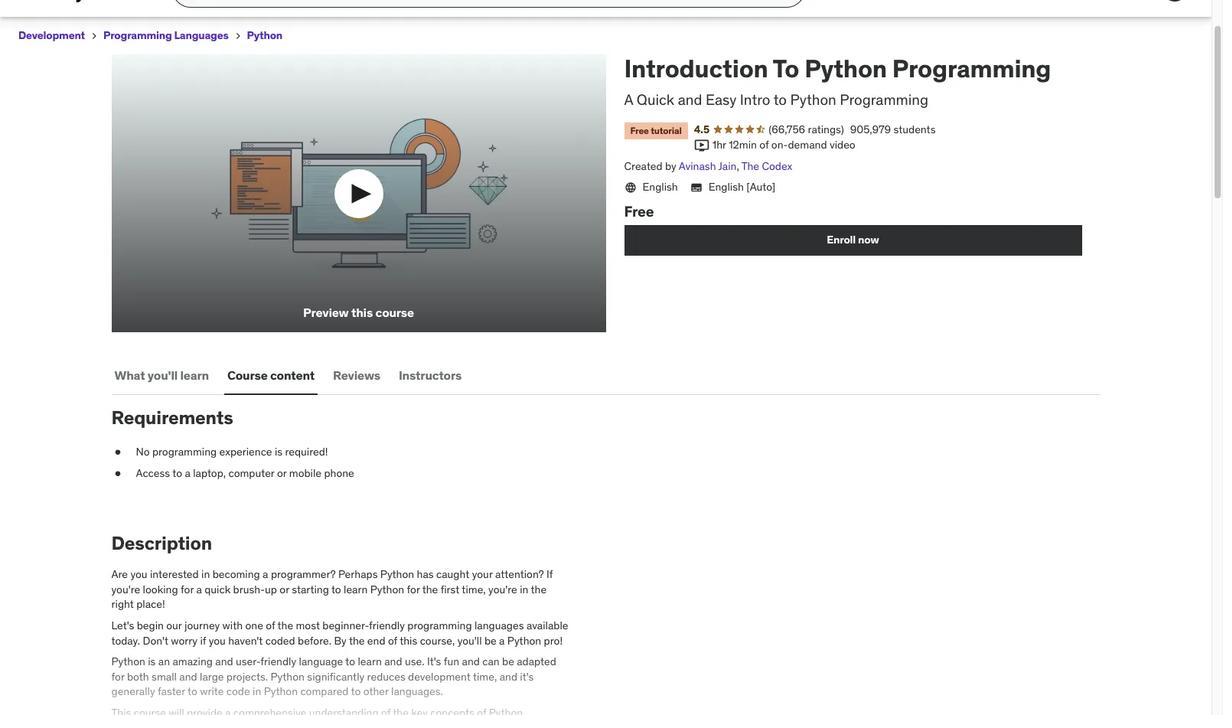 Task type: vqa. For each thing, say whether or not it's contained in the screenshot.
the left THIS
yes



Task type: locate. For each thing, give the bounding box(es) containing it.
access to a laptop, computer or mobile phone
[[136, 466, 354, 480]]

both
[[127, 670, 149, 684]]

you're down attention?
[[489, 583, 517, 596]]

end
[[367, 634, 386, 647]]

this inside 'preview this course' button
[[351, 305, 373, 320]]

free for free tutorial
[[631, 125, 649, 136]]

python left has
[[380, 568, 414, 581]]

english for english
[[643, 180, 678, 194]]

1 vertical spatial this
[[400, 634, 418, 647]]

amazing
[[173, 655, 213, 669]]

coded
[[266, 634, 295, 647]]

0 horizontal spatial programming
[[152, 445, 217, 459]]

1 horizontal spatial you'll
[[458, 634, 482, 647]]

0 horizontal spatial of
[[266, 619, 275, 632]]

0 vertical spatial or
[[277, 466, 287, 480]]

friendly
[[369, 619, 405, 632], [261, 655, 296, 669]]

our
[[166, 619, 182, 632]]

xsmall image right development link at the left of the page
[[88, 30, 100, 42]]

0 horizontal spatial you'll
[[148, 367, 178, 383]]

learn down end
[[358, 655, 382, 669]]

in up quick
[[201, 568, 210, 581]]

2 horizontal spatial in
[[520, 583, 529, 596]]

phone
[[324, 466, 354, 480]]

0 vertical spatial you
[[130, 568, 147, 581]]

students
[[894, 123, 936, 136]]

you'll up the fun
[[458, 634, 482, 647]]

2 english from the left
[[709, 180, 744, 194]]

0 horizontal spatial is
[[148, 655, 156, 669]]

1 horizontal spatial english
[[709, 180, 744, 194]]

12min
[[729, 138, 757, 151]]

time,
[[462, 583, 486, 596], [473, 670, 497, 684]]

you right the 'are'
[[130, 568, 147, 581]]

on-
[[772, 138, 788, 151]]

description
[[111, 532, 212, 555]]

0 vertical spatial you'll
[[148, 367, 178, 383]]

preview this course button
[[111, 54, 606, 333]]

perhaps
[[338, 568, 378, 581]]

development
[[408, 670, 471, 684]]

of right end
[[388, 634, 398, 647]]

don't
[[143, 634, 168, 647]]

1 vertical spatial in
[[520, 583, 529, 596]]

1 horizontal spatial friendly
[[369, 619, 405, 632]]

if
[[547, 568, 553, 581]]

you'll inside button
[[148, 367, 178, 383]]

a down languages
[[499, 634, 505, 647]]

experience
[[219, 445, 272, 459]]

you right if on the left of page
[[209, 634, 226, 647]]

of
[[760, 138, 769, 151], [266, 619, 275, 632], [388, 634, 398, 647]]

adapted
[[517, 655, 557, 669]]

in down attention?
[[520, 583, 529, 596]]

0 vertical spatial this
[[351, 305, 373, 320]]

one
[[245, 619, 263, 632]]

1 horizontal spatial be
[[502, 655, 515, 669]]

2 horizontal spatial xsmall image
[[232, 30, 244, 42]]

1 vertical spatial of
[[266, 619, 275, 632]]

Search for anything text field
[[210, 0, 787, 2]]

friendly down "coded"
[[261, 655, 296, 669]]

english down the jain
[[709, 180, 744, 194]]

can
[[483, 655, 500, 669]]

0 vertical spatial programming
[[152, 445, 217, 459]]

of right the one
[[266, 619, 275, 632]]

in
[[201, 568, 210, 581], [520, 583, 529, 596], [253, 685, 261, 699]]

demand
[[788, 138, 827, 151]]

preview
[[303, 305, 349, 320]]

becoming
[[213, 568, 260, 581]]

and left easy in the right of the page
[[678, 91, 703, 109]]

be right can
[[502, 655, 515, 669]]

for down has
[[407, 583, 420, 596]]

for down interested
[[181, 583, 194, 596]]

2 vertical spatial in
[[253, 685, 261, 699]]

this up use. at the left of page
[[400, 634, 418, 647]]

tutorial
[[651, 125, 682, 136]]

python down the projects.
[[264, 685, 298, 699]]

programming up the laptop,
[[152, 445, 217, 459]]

1 horizontal spatial you
[[209, 634, 226, 647]]

enroll now
[[827, 233, 880, 247]]

english for english [auto]
[[709, 180, 744, 194]]

requirements
[[111, 406, 233, 430]]

1 vertical spatial you
[[209, 634, 226, 647]]

or left mobile at bottom
[[277, 466, 287, 480]]

is inside are you interested in becoming a programmer? perhaps python has caught your attention? if you're looking for a quick brush-up or starting to learn python for the first time, you're in the right place! let's begin our journey with one of the most beginner-friendly programming languages available today. don't worry if you haven't coded before. by the end of this course, you'll be a python pro! python is an amazing and user-friendly language to learn and use. it's fun and can be adapted for both small and large projects. python significantly reduces development time, and it's generally faster to write code in python compared to other languages.
[[148, 655, 156, 669]]

learn down perhaps
[[344, 583, 368, 596]]

0 vertical spatial in
[[201, 568, 210, 581]]

no
[[136, 445, 150, 459]]

python right to
[[805, 53, 887, 84]]

learn up requirements
[[180, 367, 209, 383]]

is left an
[[148, 655, 156, 669]]

python
[[247, 28, 283, 42], [805, 53, 887, 84], [791, 91, 837, 109], [380, 568, 414, 581], [370, 583, 404, 596], [508, 634, 542, 647], [111, 655, 145, 669], [271, 670, 305, 684], [264, 685, 298, 699]]

1 vertical spatial programming
[[893, 53, 1052, 84]]

and up reduces
[[385, 655, 402, 669]]

905,979 students
[[851, 123, 936, 136]]

learn
[[180, 367, 209, 383], [344, 583, 368, 596], [358, 655, 382, 669]]

1 horizontal spatial in
[[253, 685, 261, 699]]

0 horizontal spatial you're
[[111, 583, 140, 596]]

large
[[200, 670, 224, 684]]

you're up right
[[111, 583, 140, 596]]

the codex link
[[742, 159, 793, 173]]

you
[[130, 568, 147, 581], [209, 634, 226, 647]]

2 horizontal spatial of
[[760, 138, 769, 151]]

course
[[376, 305, 414, 320]]

mobile
[[289, 466, 322, 480]]

python up both
[[111, 655, 145, 669]]

905,979
[[851, 123, 892, 136]]

course
[[227, 367, 268, 383]]

programming languages link
[[103, 26, 229, 45]]

haven't
[[228, 634, 263, 647]]

interested
[[150, 568, 199, 581]]

for
[[181, 583, 194, 596], [407, 583, 420, 596], [111, 670, 125, 684]]

computer
[[229, 466, 275, 480]]

what you'll learn
[[114, 367, 209, 383]]

or inside are you interested in becoming a programmer? perhaps python has caught your attention? if you're looking for a quick brush-up or starting to learn python for the first time, you're in the right place! let's begin our journey with one of the most beginner-friendly programming languages available today. don't worry if you haven't coded before. by the end of this course, you'll be a python pro! python is an amazing and user-friendly language to learn and use. it's fun and can be adapted for both small and large projects. python significantly reduces development time, and it's generally faster to write code in python compared to other languages.
[[280, 583, 289, 596]]

it's
[[427, 655, 441, 669]]

python right the languages
[[247, 28, 283, 42]]

for left both
[[111, 670, 125, 684]]

xsmall image left python link
[[232, 30, 244, 42]]

udemy image
[[18, 0, 88, 2]]

english down by on the right
[[643, 180, 678, 194]]

this left course
[[351, 305, 373, 320]]

2 you're from the left
[[489, 583, 517, 596]]

xsmall image
[[111, 445, 124, 460]]

you'll right what
[[148, 367, 178, 383]]

0 horizontal spatial friendly
[[261, 655, 296, 669]]

languages
[[174, 28, 229, 42]]

1 horizontal spatial is
[[275, 445, 283, 459]]

the down if
[[531, 583, 547, 596]]

1 vertical spatial or
[[280, 583, 289, 596]]

0 vertical spatial learn
[[180, 367, 209, 383]]

and up large
[[215, 655, 233, 669]]

xsmall image down xsmall image
[[111, 466, 124, 481]]

0 horizontal spatial be
[[485, 634, 497, 647]]

1 horizontal spatial programming
[[408, 619, 472, 632]]

1 vertical spatial learn
[[344, 583, 368, 596]]

1 english from the left
[[643, 180, 678, 194]]

be
[[485, 634, 497, 647], [502, 655, 515, 669]]

in down the projects.
[[253, 685, 261, 699]]

0 horizontal spatial english
[[643, 180, 678, 194]]

friendly up end
[[369, 619, 405, 632]]

programming up course,
[[408, 619, 472, 632]]

or right up in the bottom of the page
[[280, 583, 289, 596]]

programming
[[103, 28, 172, 42], [893, 53, 1052, 84], [840, 91, 929, 109]]

1 horizontal spatial this
[[400, 634, 418, 647]]

1 vertical spatial free
[[625, 202, 654, 220]]

you'll
[[148, 367, 178, 383], [458, 634, 482, 647]]

use.
[[405, 655, 425, 669]]

be down languages
[[485, 634, 497, 647]]

introduction to python programming a quick and easy intro to python programming
[[625, 53, 1052, 109]]

time, down your
[[462, 583, 486, 596]]

0 horizontal spatial xsmall image
[[88, 30, 100, 42]]

free down course language image
[[625, 202, 654, 220]]

quick
[[637, 91, 675, 109]]

0 vertical spatial is
[[275, 445, 283, 459]]

1 vertical spatial is
[[148, 655, 156, 669]]

development
[[18, 28, 85, 42]]

1 horizontal spatial you're
[[489, 583, 517, 596]]

1 vertical spatial time,
[[473, 670, 497, 684]]

to right the access
[[172, 466, 182, 480]]

time, down can
[[473, 670, 497, 684]]

0 vertical spatial free
[[631, 125, 649, 136]]

2 horizontal spatial for
[[407, 583, 420, 596]]

is left "required!"
[[275, 445, 283, 459]]

to right intro
[[774, 91, 787, 109]]

of left on-
[[760, 138, 769, 151]]

0 vertical spatial be
[[485, 634, 497, 647]]

user-
[[236, 655, 261, 669]]

1 vertical spatial you'll
[[458, 634, 482, 647]]

0 vertical spatial of
[[760, 138, 769, 151]]

1 vertical spatial programming
[[408, 619, 472, 632]]

xsmall image
[[88, 30, 100, 42], [232, 30, 244, 42], [111, 466, 124, 481]]

2 vertical spatial of
[[388, 634, 398, 647]]

starting
[[292, 583, 329, 596]]

a up up in the bottom of the page
[[263, 568, 268, 581]]

looking
[[143, 583, 178, 596]]

programming inside are you interested in becoming a programmer? perhaps python has caught your attention? if you're looking for a quick brush-up or starting to learn python for the first time, you're in the right place! let's begin our journey with one of the most beginner-friendly programming languages available today. don't worry if you haven't coded before. by the end of this course, you'll be a python pro! python is an amazing and user-friendly language to learn and use. it's fun and can be adapted for both small and large projects. python significantly reduces development time, and it's generally faster to write code in python compared to other languages.
[[408, 619, 472, 632]]

free
[[631, 125, 649, 136], [625, 202, 654, 220]]

0 horizontal spatial in
[[201, 568, 210, 581]]

0 horizontal spatial this
[[351, 305, 373, 320]]

free left "tutorial"
[[631, 125, 649, 136]]

preview this course
[[303, 305, 414, 320]]

closed captions image
[[691, 181, 703, 194]]

programming
[[152, 445, 217, 459], [408, 619, 472, 632]]



Task type: describe. For each thing, give the bounding box(es) containing it.
first
[[441, 583, 460, 596]]

a left the laptop,
[[185, 466, 191, 480]]

python up adapted
[[508, 634, 542, 647]]

free tutorial
[[631, 125, 682, 136]]

laptop,
[[193, 466, 226, 480]]

languages
[[475, 619, 524, 632]]

a
[[625, 91, 634, 109]]

1 vertical spatial be
[[502, 655, 515, 669]]

what you'll learn button
[[111, 357, 212, 394]]

compared
[[300, 685, 349, 699]]

now
[[858, 233, 880, 247]]

your
[[472, 568, 493, 581]]

reviews button
[[330, 357, 384, 394]]

learn inside button
[[180, 367, 209, 383]]

0 vertical spatial programming
[[103, 28, 172, 42]]

avinash jain link
[[679, 159, 737, 173]]

other
[[364, 685, 389, 699]]

if
[[200, 634, 206, 647]]

the up "coded"
[[278, 619, 293, 632]]

development link
[[18, 26, 85, 45]]

significantly
[[307, 670, 365, 684]]

0 horizontal spatial you
[[130, 568, 147, 581]]

beginner-
[[323, 619, 369, 632]]

1hr
[[713, 138, 727, 151]]

and right the fun
[[462, 655, 480, 669]]

reduces
[[367, 670, 406, 684]]

place!
[[136, 598, 165, 611]]

reviews
[[333, 367, 381, 383]]

python link
[[247, 26, 283, 45]]

python down the language
[[271, 670, 305, 684]]

by
[[334, 634, 347, 647]]

generally
[[111, 685, 155, 699]]

1 you're from the left
[[111, 583, 140, 596]]

1 horizontal spatial xsmall image
[[111, 466, 124, 481]]

most
[[296, 619, 320, 632]]

intro
[[740, 91, 771, 109]]

language
[[299, 655, 343, 669]]

languages.
[[391, 685, 443, 699]]

python up (66,756 ratings)
[[791, 91, 837, 109]]

up
[[265, 583, 277, 596]]

the
[[742, 159, 760, 173]]

right
[[111, 598, 134, 611]]

1 horizontal spatial for
[[181, 583, 194, 596]]

to inside introduction to python programming a quick and easy intro to python programming
[[774, 91, 787, 109]]

this inside are you interested in becoming a programmer? perhaps python has caught your attention? if you're looking for a quick brush-up or starting to learn python for the first time, you're in the right place! let's begin our journey with one of the most beginner-friendly programming languages available today. don't worry if you haven't coded before. by the end of this course, you'll be a python pro! python is an amazing and user-friendly language to learn and use. it's fun and can be adapted for both small and large projects. python significantly reduces development time, and it's generally faster to write code in python compared to other languages.
[[400, 634, 418, 647]]

to
[[773, 53, 800, 84]]

ratings)
[[808, 123, 844, 136]]

content
[[270, 367, 315, 383]]

1 horizontal spatial of
[[388, 634, 398, 647]]

4.5
[[694, 123, 710, 136]]

required!
[[285, 445, 328, 459]]

today.
[[111, 634, 140, 647]]

(66,756
[[769, 123, 806, 136]]

course content
[[227, 367, 315, 383]]

avinash
[[679, 159, 716, 173]]

course language image
[[625, 182, 637, 194]]

the right by
[[349, 634, 365, 647]]

(66,756 ratings)
[[769, 123, 844, 136]]

no programming experience is required!
[[136, 445, 328, 459]]

access
[[136, 466, 170, 480]]

enroll
[[827, 233, 856, 247]]

and down the amazing
[[179, 670, 197, 684]]

faster
[[158, 685, 185, 699]]

with
[[222, 619, 243, 632]]

0 vertical spatial friendly
[[369, 619, 405, 632]]

to right starting
[[332, 583, 341, 596]]

the down has
[[423, 583, 438, 596]]

fun
[[444, 655, 460, 669]]

jain
[[719, 159, 737, 173]]

let's
[[111, 619, 134, 632]]

are you interested in becoming a programmer? perhaps python has caught your attention? if you're looking for a quick brush-up or starting to learn python for the first time, you're in the right place! let's begin our journey with one of the most beginner-friendly programming languages available today. don't worry if you haven't coded before. by the end of this course, you'll be a python pro! python is an amazing and user-friendly language to learn and use. it's fun and can be adapted for both small and large projects. python significantly reduces development time, and it's generally faster to write code in python compared to other languages.
[[111, 568, 569, 699]]

free for free
[[625, 202, 654, 220]]

0 horizontal spatial for
[[111, 670, 125, 684]]

introduction
[[625, 53, 769, 84]]

write
[[200, 685, 224, 699]]

0 vertical spatial time,
[[462, 583, 486, 596]]

quick
[[205, 583, 231, 596]]

you'll inside are you interested in becoming a programmer? perhaps python has caught your attention? if you're looking for a quick brush-up or starting to learn python for the first time, you're in the right place! let's begin our journey with one of the most beginner-friendly programming languages available today. don't worry if you haven't coded before. by the end of this course, you'll be a python pro! python is an amazing and user-friendly language to learn and use. it's fun and can be adapted for both small and large projects. python significantly reduces development time, and it's generally faster to write code in python compared to other languages.
[[458, 634, 482, 647]]

before.
[[298, 634, 332, 647]]

small image
[[694, 138, 710, 153]]

worry
[[171, 634, 198, 647]]

python down perhaps
[[370, 583, 404, 596]]

created
[[625, 159, 663, 173]]

caught
[[437, 568, 470, 581]]

to up significantly
[[346, 655, 355, 669]]

an
[[158, 655, 170, 669]]

1 vertical spatial friendly
[[261, 655, 296, 669]]

it's
[[520, 670, 534, 684]]

available
[[527, 619, 569, 632]]

2 vertical spatial programming
[[840, 91, 929, 109]]

small
[[152, 670, 177, 684]]

video
[[830, 138, 856, 151]]

instructors
[[399, 367, 462, 383]]

created by avinash jain , the codex
[[625, 159, 793, 173]]

1hr 12min of on-demand video
[[713, 138, 856, 151]]

and inside introduction to python programming a quick and easy intro to python programming
[[678, 91, 703, 109]]

has
[[417, 568, 434, 581]]

[auto]
[[747, 180, 776, 194]]

to left other
[[351, 685, 361, 699]]

attention?
[[495, 568, 544, 581]]

a left quick
[[196, 583, 202, 596]]

enroll now button
[[625, 225, 1082, 256]]

pro!
[[544, 634, 563, 647]]

and left 'it's'
[[500, 670, 518, 684]]

to left write on the left
[[188, 685, 197, 699]]

codex
[[762, 159, 793, 173]]

instructors button
[[396, 357, 465, 394]]

course content button
[[224, 357, 318, 394]]

english [auto]
[[709, 180, 776, 194]]

2 vertical spatial learn
[[358, 655, 382, 669]]



